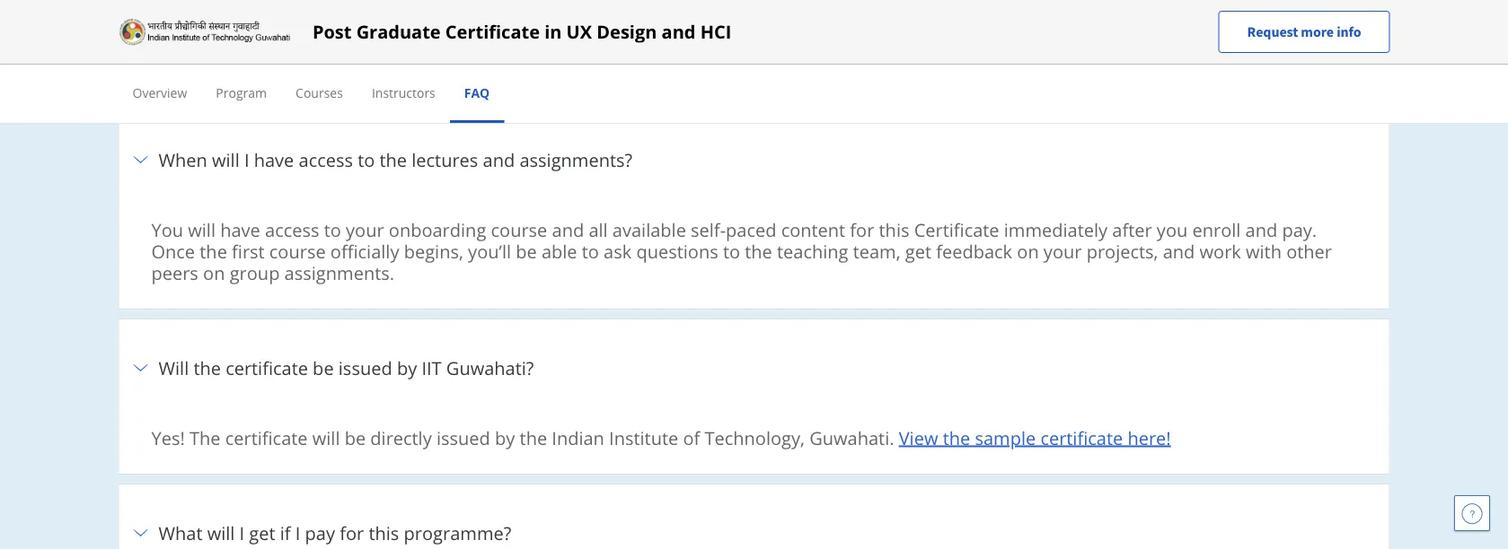 Task type: describe. For each thing, give the bounding box(es) containing it.
able
[[542, 239, 577, 264]]

1 horizontal spatial on
[[1017, 239, 1039, 264]]

officially
[[331, 239, 399, 264]]

teaching
[[777, 239, 849, 264]]

chevron right image for what
[[130, 523, 151, 545]]

and left pay.
[[1246, 217, 1278, 242]]

immediately
[[1004, 217, 1108, 242]]

the right view
[[943, 426, 971, 451]]

for inside dropdown button
[[340, 521, 364, 546]]

available
[[613, 217, 686, 242]]

hci
[[701, 19, 732, 44]]

indian
[[552, 426, 605, 451]]

instructors link
[[372, 84, 436, 101]]

other
[[1287, 239, 1333, 264]]

you will have access to your onboarding course and all available self-paced content for this certificate immediately after you enroll and pay. once the first course officially begins, you'll be able to ask questions to the teaching team, get feedback on your projects, and work with other peers on group assignments.
[[151, 217, 1333, 285]]

will for have
[[212, 147, 240, 172]]

courses link
[[296, 84, 343, 101]]

this inside you will have access to your onboarding course and all available self-paced content for this certificate immediately after you enroll and pay. once the first course officially begins, you'll be able to ask questions to the teaching team, get feedback on your projects, and work with other peers on group assignments.
[[879, 217, 910, 242]]

request more info button
[[1219, 11, 1391, 53]]

certificate for be
[[226, 356, 308, 381]]

you
[[151, 217, 183, 242]]

chevron right image for will
[[130, 358, 151, 379]]

when will i have access to the lectures and assignments?
[[159, 147, 637, 172]]

get inside you will have access to your onboarding course and all available self-paced content for this certificate immediately after you enroll and pay. once the first course officially begins, you'll be able to ask questions to the teaching team, get feedback on your projects, and work with other peers on group assignments.
[[906, 239, 932, 264]]

technology,
[[705, 426, 805, 451]]

1 vertical spatial issued
[[437, 426, 490, 451]]

what will i get if i pay for this programme?
[[159, 521, 516, 546]]

team,
[[853, 239, 901, 264]]

access inside dropdown button
[[299, 147, 353, 172]]

i for get
[[240, 521, 245, 546]]

help center image
[[1462, 503, 1484, 525]]

graduate
[[356, 19, 441, 44]]

list item containing when will i have access to the lectures and assignments?
[[118, 111, 1391, 320]]

institute
[[609, 426, 679, 451]]

guwahati.
[[810, 426, 895, 451]]

what
[[159, 521, 203, 546]]

ux
[[567, 19, 592, 44]]

ask
[[604, 239, 632, 264]]

the right 'will' on the bottom left
[[194, 356, 221, 381]]

faq
[[464, 84, 490, 101]]

be inside will the certificate be issued by iit guwahati?‎ dropdown button
[[313, 356, 334, 381]]

list item containing will the certificate be issued by iit guwahati?‎
[[118, 319, 1391, 485]]

this inside what will i get if i pay for this programme? dropdown button
[[369, 521, 399, 546]]

if
[[280, 521, 291, 546]]

1 horizontal spatial by
[[495, 426, 515, 451]]

content
[[781, 217, 846, 242]]

guwahati?‎
[[446, 356, 534, 381]]

faq link
[[464, 84, 490, 101]]

and left all
[[552, 217, 584, 242]]

to up assignments.
[[324, 217, 341, 242]]

will the certificate be issued by iit guwahati?‎ button
[[130, 331, 1379, 406]]

you
[[1157, 217, 1188, 242]]

the left 'lectures'
[[380, 147, 407, 172]]

to inside when will i have access to the lectures and assignments? dropdown button
[[358, 147, 375, 172]]

will down will the certificate be issued by iit guwahati?‎
[[312, 426, 340, 451]]

i right if
[[295, 521, 300, 546]]

certificate menu element
[[118, 65, 1391, 123]]

0 horizontal spatial on
[[203, 261, 225, 285]]

pay.
[[1283, 217, 1317, 242]]

the left teaching
[[745, 239, 773, 264]]

here!
[[1128, 426, 1171, 451]]

iit
[[422, 356, 442, 381]]

courses
[[296, 84, 343, 101]]

more
[[1301, 23, 1334, 41]]

and left hci
[[662, 19, 696, 44]]

will for access
[[188, 217, 216, 242]]

access inside you will have access to your onboarding course and all available self-paced content for this certificate immediately after you enroll and pay. once the first course officially begins, you'll be able to ask questions to the teaching team, get feedback on your projects, and work with other peers on group assignments.
[[265, 217, 319, 242]]

what will i get if i pay for this programme? list item
[[118, 484, 1391, 550]]

programme?
[[404, 521, 512, 546]]

1 horizontal spatial be
[[345, 426, 366, 451]]

certificate inside you will have access to your onboarding course and all available self-paced content for this certificate immediately after you enroll and pay. once the first course officially begins, you'll be able to ask questions to the teaching team, get feedback on your projects, and work with other peers on group assignments.
[[914, 217, 1000, 242]]

the left first
[[200, 239, 227, 264]]

to left ask
[[582, 239, 599, 264]]

what will i get if i pay for this programme? button
[[130, 496, 1379, 550]]

request
[[1248, 23, 1299, 41]]

have inside dropdown button
[[254, 147, 294, 172]]



Task type: vqa. For each thing, say whether or not it's contained in the screenshot.
Frequently
yes



Task type: locate. For each thing, give the bounding box(es) containing it.
overview link
[[133, 84, 187, 101]]

with
[[1246, 239, 1282, 264]]

0 vertical spatial be
[[516, 239, 537, 264]]

frequently
[[606, 39, 723, 68]]

issued inside will the certificate be issued by iit guwahati?‎ dropdown button
[[339, 356, 392, 381]]

2 horizontal spatial be
[[516, 239, 537, 264]]

by left iit
[[397, 356, 417, 381]]

the left indian
[[520, 426, 547, 451]]

0 horizontal spatial course
[[269, 239, 326, 264]]

get inside what will i get if i pay for this programme? dropdown button
[[249, 521, 276, 546]]

certificate for will
[[225, 426, 308, 451]]

certificate
[[226, 356, 308, 381], [225, 426, 308, 451], [1041, 426, 1123, 451]]

1 vertical spatial certificate
[[914, 217, 1000, 242]]

will right what
[[207, 521, 235, 546]]

in
[[545, 19, 562, 44]]

issued left iit
[[339, 356, 392, 381]]

2 chevron right image from the top
[[130, 523, 151, 545]]

1 vertical spatial be
[[313, 356, 334, 381]]

be inside you will have access to your onboarding course and all available self-paced content for this certificate immediately after you enroll and pay. once the first course officially begins, you'll be able to ask questions to the teaching team, get feedback on your projects, and work with other peers on group assignments.
[[516, 239, 537, 264]]

and right 'lectures'
[[483, 147, 515, 172]]

your
[[346, 217, 384, 242], [1044, 239, 1082, 264]]

to down instructors
[[358, 147, 375, 172]]

1 horizontal spatial for
[[850, 217, 875, 242]]

paced
[[726, 217, 777, 242]]

assignments?
[[520, 147, 633, 172]]

1 horizontal spatial certificate
[[914, 217, 1000, 242]]

1 vertical spatial by
[[495, 426, 515, 451]]

you'll
[[468, 239, 511, 264]]

onboarding
[[389, 217, 486, 242]]

1 horizontal spatial questions
[[798, 39, 903, 68]]

certificate left in
[[446, 19, 540, 44]]

post
[[313, 19, 352, 44]]

0 horizontal spatial your
[[346, 217, 384, 242]]

get left if
[[249, 521, 276, 546]]

get right team,
[[906, 239, 932, 264]]

0 horizontal spatial be
[[313, 356, 334, 381]]

have down program link
[[254, 147, 294, 172]]

will
[[212, 147, 240, 172], [188, 217, 216, 242], [312, 426, 340, 451], [207, 521, 235, 546]]

asked
[[729, 39, 792, 68]]

collapsed list
[[118, 111, 1391, 550]]

course right first
[[269, 239, 326, 264]]

0 vertical spatial certificate
[[446, 19, 540, 44]]

will right you
[[188, 217, 216, 242]]

0 vertical spatial issued
[[339, 356, 392, 381]]

chevron right image inside will the certificate be issued by iit guwahati?‎ dropdown button
[[130, 358, 151, 379]]

the
[[380, 147, 407, 172], [200, 239, 227, 264], [745, 239, 773, 264], [194, 356, 221, 381], [520, 426, 547, 451], [943, 426, 971, 451]]

be
[[516, 239, 537, 264], [313, 356, 334, 381], [345, 426, 366, 451]]

i
[[244, 147, 249, 172], [240, 521, 245, 546], [295, 521, 300, 546]]

1 list item from the top
[[118, 111, 1391, 320]]

all
[[589, 217, 608, 242]]

chevron right image inside what will i get if i pay for this programme? dropdown button
[[130, 523, 151, 545]]

first
[[232, 239, 265, 264]]

get
[[906, 239, 932, 264], [249, 521, 276, 546]]

info
[[1337, 23, 1362, 41]]

0 vertical spatial access
[[299, 147, 353, 172]]

0 vertical spatial have
[[254, 147, 294, 172]]

for right pay
[[340, 521, 364, 546]]

when will i have access to the lectures and assignments? button
[[130, 122, 1379, 198]]

this right content
[[879, 217, 910, 242]]

will
[[159, 356, 189, 381]]

0 horizontal spatial get
[[249, 521, 276, 546]]

yes! the certificate will be directly issued by the indian institute of technology, guwahati. view the sample certificate here!
[[151, 426, 1171, 451]]

i for have
[[244, 147, 249, 172]]

1 chevron right image from the top
[[130, 358, 151, 379]]

2 vertical spatial be
[[345, 426, 366, 451]]

to
[[358, 147, 375, 172], [324, 217, 341, 242], [582, 239, 599, 264], [723, 239, 740, 264]]

the
[[190, 426, 221, 451]]

assignments.
[[284, 261, 395, 285]]

by down guwahati?‎
[[495, 426, 515, 451]]

for inside you will have access to your onboarding course and all available self-paced content for this certificate immediately after you enroll and pay. once the first course officially begins, you'll be able to ask questions to the teaching team, get feedback on your projects, and work with other peers on group assignments.
[[850, 217, 875, 242]]

certificate inside dropdown button
[[226, 356, 308, 381]]

i left if
[[240, 521, 245, 546]]

when
[[159, 147, 207, 172]]

questions inside you will have access to your onboarding course and all available self-paced content for this certificate immediately after you enroll and pay. once the first course officially begins, you'll be able to ask questions to the teaching team, get feedback on your projects, and work with other peers on group assignments.
[[637, 239, 719, 264]]

frequently asked questions
[[606, 39, 903, 68]]

self-
[[691, 217, 726, 242]]

issued right directly
[[437, 426, 490, 451]]

program
[[216, 84, 267, 101]]

yes!
[[151, 426, 185, 451]]

your up assignments.
[[346, 217, 384, 242]]

0 vertical spatial get
[[906, 239, 932, 264]]

have up group
[[220, 217, 260, 242]]

will right when
[[212, 147, 240, 172]]

2 list item from the top
[[118, 319, 1391, 485]]

1 horizontal spatial this
[[879, 217, 910, 242]]

view
[[899, 426, 939, 451]]

design
[[597, 19, 657, 44]]

0 vertical spatial this
[[879, 217, 910, 242]]

access right first
[[265, 217, 319, 242]]

and left work
[[1163, 239, 1195, 264]]

to left teaching
[[723, 239, 740, 264]]

chevron right image
[[130, 149, 151, 171]]

will inside you will have access to your onboarding course and all available self-paced content for this certificate immediately after you enroll and pay. once the first course officially begins, you'll be able to ask questions to the teaching team, get feedback on your projects, and work with other peers on group assignments.
[[188, 217, 216, 242]]

course left all
[[491, 217, 548, 242]]

course
[[491, 217, 548, 242], [269, 239, 326, 264]]

projects,
[[1087, 239, 1159, 264]]

1 vertical spatial access
[[265, 217, 319, 242]]

0 horizontal spatial this
[[369, 521, 399, 546]]

chevron right image left 'will' on the bottom left
[[130, 358, 151, 379]]

for
[[850, 217, 875, 242], [340, 521, 364, 546]]

1 vertical spatial this
[[369, 521, 399, 546]]

list item
[[118, 111, 1391, 320], [118, 319, 1391, 485]]

peers
[[151, 261, 199, 285]]

pay
[[305, 521, 335, 546]]

once
[[151, 239, 195, 264]]

access
[[299, 147, 353, 172], [265, 217, 319, 242]]

1 vertical spatial have
[[220, 217, 260, 242]]

program link
[[216, 84, 267, 101]]

1 horizontal spatial course
[[491, 217, 548, 242]]

have inside you will have access to your onboarding course and all available self-paced content for this certificate immediately after you enroll and pay. once the first course officially begins, you'll be able to ask questions to the teaching team, get feedback on your projects, and work with other peers on group assignments.
[[220, 217, 260, 242]]

0 vertical spatial chevron right image
[[130, 358, 151, 379]]

after
[[1113, 217, 1153, 242]]

1 vertical spatial get
[[249, 521, 276, 546]]

group
[[230, 261, 280, 285]]

indian institute of technology - guwahati image
[[118, 18, 291, 46]]

0 vertical spatial questions
[[798, 39, 903, 68]]

feedback
[[937, 239, 1013, 264]]

0 horizontal spatial certificate
[[446, 19, 540, 44]]

request more info
[[1248, 23, 1362, 41]]

directly
[[371, 426, 432, 451]]

0 horizontal spatial for
[[340, 521, 364, 546]]

and inside dropdown button
[[483, 147, 515, 172]]

of
[[683, 426, 700, 451]]

overview
[[133, 84, 187, 101]]

on right peers
[[203, 261, 225, 285]]

your left projects,
[[1044, 239, 1082, 264]]

by inside dropdown button
[[397, 356, 417, 381]]

chevron right image left what
[[130, 523, 151, 545]]

have
[[254, 147, 294, 172], [220, 217, 260, 242]]

1 horizontal spatial issued
[[437, 426, 490, 451]]

issued
[[339, 356, 392, 381], [437, 426, 490, 451]]

questions
[[798, 39, 903, 68], [637, 239, 719, 264]]

this
[[879, 217, 910, 242], [369, 521, 399, 546]]

enroll
[[1193, 217, 1241, 242]]

1 vertical spatial chevron right image
[[130, 523, 151, 545]]

access down courses
[[299, 147, 353, 172]]

1 horizontal spatial your
[[1044, 239, 1082, 264]]

1 vertical spatial for
[[340, 521, 364, 546]]

0 horizontal spatial issued
[[339, 356, 392, 381]]

on
[[1017, 239, 1039, 264], [203, 261, 225, 285]]

will for get
[[207, 521, 235, 546]]

0 horizontal spatial questions
[[637, 239, 719, 264]]

begins,
[[404, 239, 464, 264]]

lectures
[[412, 147, 478, 172]]

certificate
[[446, 19, 540, 44], [914, 217, 1000, 242]]

instructors
[[372, 84, 436, 101]]

this right pay
[[369, 521, 399, 546]]

for right content
[[850, 217, 875, 242]]

sample
[[975, 426, 1036, 451]]

0 vertical spatial by
[[397, 356, 417, 381]]

on right feedback at the right of page
[[1017, 239, 1039, 264]]

work
[[1200, 239, 1242, 264]]

i inside when will i have access to the lectures and assignments? dropdown button
[[244, 147, 249, 172]]

0 horizontal spatial by
[[397, 356, 417, 381]]

0 vertical spatial for
[[850, 217, 875, 242]]

and
[[662, 19, 696, 44], [483, 147, 515, 172], [552, 217, 584, 242], [1246, 217, 1278, 242], [1163, 239, 1195, 264]]

view the sample certificate here! link
[[899, 426, 1171, 451]]

i right when
[[244, 147, 249, 172]]

will the certificate be issued by iit guwahati?‎
[[159, 356, 534, 381]]

1 horizontal spatial get
[[906, 239, 932, 264]]

chevron right image
[[130, 358, 151, 379], [130, 523, 151, 545]]

certificate right team,
[[914, 217, 1000, 242]]

post graduate certificate in ux design and hci
[[313, 19, 732, 44]]

1 vertical spatial questions
[[637, 239, 719, 264]]



